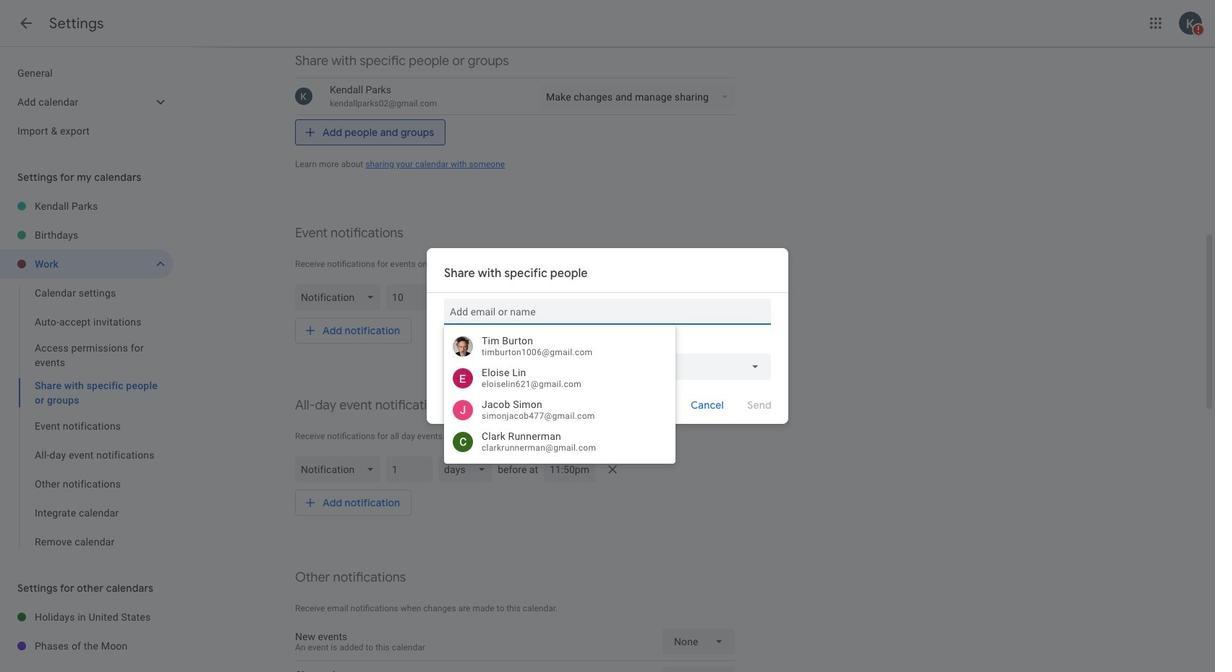 Task type: vqa. For each thing, say whether or not it's contained in the screenshot.
field
yes



Task type: locate. For each thing, give the bounding box(es) containing it.
1 vertical spatial tree
[[0, 192, 174, 556]]

list box
[[444, 331, 676, 458]]

tree
[[0, 59, 174, 145], [0, 192, 174, 556], [0, 603, 174, 660]]

0 vertical spatial tree
[[0, 59, 174, 145]]

heading
[[49, 14, 104, 33]]

None field
[[444, 354, 771, 380]]

2 vertical spatial tree
[[0, 603, 174, 660]]

birthdays tree item
[[0, 221, 174, 250]]

dialog
[[427, 248, 789, 424]]

go back image
[[17, 14, 35, 32]]

2 tree from the top
[[0, 192, 174, 556]]

Add email or name text field
[[450, 299, 765, 325]]

group
[[0, 279, 174, 556]]

tree item
[[0, 374, 174, 412]]

Minutes in advance for notification number field
[[392, 284, 427, 310]]

holidays in united states tree item
[[0, 603, 174, 632]]

3 tree from the top
[[0, 603, 174, 660]]



Task type: describe. For each thing, give the bounding box(es) containing it.
the day before at 11:50pm element
[[295, 454, 735, 485]]

Days in advance for notification number field
[[392, 456, 427, 483]]

work tree item
[[0, 250, 174, 279]]

1 tree from the top
[[0, 59, 174, 145]]

kendall parks tree item
[[0, 192, 174, 221]]

10 minutes before element
[[295, 281, 735, 313]]

phases of the moon tree item
[[0, 632, 174, 660]]



